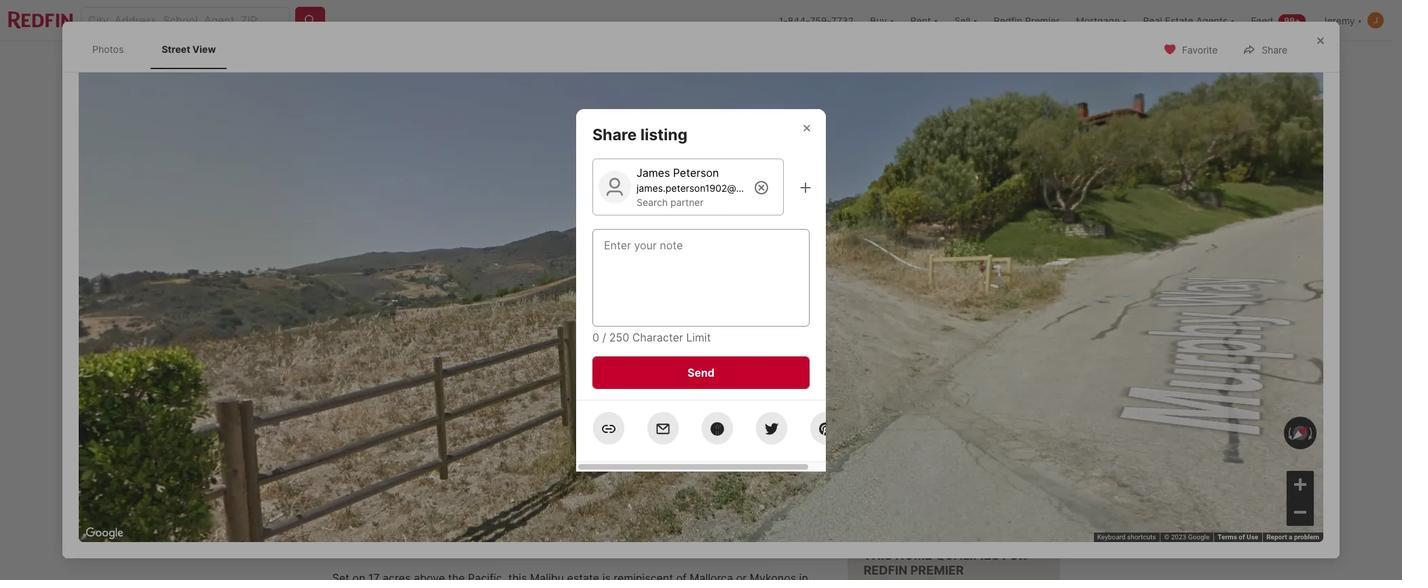 Task type: describe. For each thing, give the bounding box(es) containing it.
sq
[[586, 465, 600, 478]]

about
[[332, 529, 379, 548]]

0 vertical spatial 13,
[[390, 94, 402, 105]]

7732
[[831, 15, 854, 26]]

this
[[864, 549, 892, 563]]

759-
[[810, 15, 831, 26]]

beds
[[463, 465, 489, 478]]

street inside street view button
[[374, 339, 402, 351]]

1-
[[779, 15, 788, 26]]

sold link
[[344, 388, 370, 399]]

street view for tab list containing photos
[[162, 43, 216, 55]]

character
[[632, 331, 683, 344]]

redfin
[[994, 15, 1023, 26]]

home
[[895, 549, 933, 563]]

track this home's value and nearby sales activity
[[847, 423, 1032, 449]]

redfin
[[864, 564, 908, 578]]

1-844-759-7732 link
[[779, 15, 854, 26]]

street inside street view tab
[[162, 43, 190, 55]]

on
[[375, 388, 390, 399]]

i
[[890, 471, 893, 484]]

home
[[415, 529, 458, 548]]

6 baths
[[522, 444, 551, 478]]

google image
[[82, 525, 127, 543]]

6 for 6 beds
[[463, 444, 474, 463]]

sold sep 13, 2023 link
[[332, 79, 842, 373]]

report a problem
[[1267, 534, 1319, 542]]

of
[[1239, 534, 1245, 542]]

844-
[[788, 15, 810, 26]]

user photo image
[[1368, 12, 1384, 29]]

premier
[[910, 564, 964, 578]]

10,000 sq ft
[[586, 444, 641, 478]]

6 for 6 baths
[[522, 444, 532, 463]]

value
[[929, 423, 953, 435]]

keyboard shortcuts
[[1097, 534, 1156, 542]]

baths link
[[522, 465, 551, 478]]

search
[[637, 196, 668, 208]]

1 horizontal spatial 13,
[[413, 388, 426, 399]]

feed
[[1251, 15, 1273, 26]]

0 horizontal spatial sep
[[373, 94, 388, 105]]

about this home
[[332, 529, 458, 548]]

murphy inside i own 6097 murphy way button
[[951, 471, 991, 484]]

price
[[358, 465, 384, 478]]

1 vertical spatial sep
[[392, 388, 410, 399]]

0 vertical spatial way
[[406, 413, 429, 426]]

view for street view button
[[404, 339, 427, 351]]

ca
[[475, 413, 490, 426]]

90265
[[493, 413, 527, 426]]

submit search image
[[303, 14, 317, 27]]

sold
[[332, 465, 355, 478]]

use
[[1247, 534, 1258, 542]]

track
[[847, 423, 872, 435]]

redfin premier
[[994, 15, 1060, 26]]

6097 murphy way , malibu , ca 90265
[[332, 413, 527, 426]]

for
[[1002, 549, 1027, 563]]

$12,223,000
[[332, 444, 431, 463]]

street view tab
[[151, 33, 227, 66]]

/
[[602, 331, 606, 344]]

own
[[896, 471, 918, 484]]

City, Address, School, Agent, ZIP search field
[[81, 7, 290, 34]]

malibu
[[435, 413, 469, 426]]

listing
[[640, 125, 688, 144]]

home's
[[894, 423, 926, 435]]

27
[[992, 339, 1003, 351]]

6 beds
[[463, 444, 489, 478]]

1 horizontal spatial tab list
[[332, 41, 821, 77]]

james.peterson1902@gmail.com
[[637, 182, 782, 194]]

6097 inside button
[[921, 471, 948, 484]]

2 , from the left
[[469, 413, 472, 426]]

street view button
[[343, 332, 439, 359]]

share for share listing
[[593, 125, 637, 144]]

redfin premier button
[[986, 0, 1068, 41]]

0 vertical spatial 6097
[[332, 413, 360, 426]]

shortcuts
[[1127, 534, 1156, 542]]

terms of use
[[1218, 534, 1258, 542]]

favorite button
[[1152, 35, 1229, 63]]

0 / 250 character limit
[[593, 331, 711, 344]]

1 vertical spatial 2023
[[428, 388, 452, 399]]

share button
[[1231, 35, 1299, 63]]

is this your home?
[[847, 386, 987, 405]]

250
[[609, 331, 629, 344]]



Task type: locate. For each thing, give the bounding box(es) containing it.
0 vertical spatial street
[[162, 43, 190, 55]]

i own 6097 murphy way button
[[847, 461, 1060, 494]]

photos
[[1005, 339, 1037, 351]]

share listing dialog containing share listing
[[576, 109, 842, 472]]

favorite
[[1182, 44, 1218, 56]]

1 , from the left
[[429, 413, 432, 426]]

keyboard shortcuts button
[[1097, 534, 1156, 543]]

1 vertical spatial share
[[593, 125, 637, 144]]

street view inside tab
[[162, 43, 216, 55]]

1 vertical spatial street
[[374, 339, 402, 351]]

,
[[429, 413, 432, 426], [469, 413, 472, 426]]

this left home
[[383, 529, 412, 548]]

this for about
[[383, 529, 412, 548]]

report
[[1267, 534, 1287, 542]]

sales
[[1008, 423, 1032, 435]]

home?
[[935, 386, 987, 405]]

0 horizontal spatial street view
[[162, 43, 216, 55]]

0 vertical spatial murphy
[[363, 413, 404, 426]]

© 2023 google
[[1164, 534, 1210, 542]]

view down city, address, school, agent, zip search field on the top of the page
[[192, 43, 216, 55]]

0 vertical spatial street view
[[162, 43, 216, 55]]

street view up sold on sep 13, 2023
[[374, 339, 427, 351]]

6 up the baths link
[[522, 444, 532, 463]]

5 tab from the left
[[676, 44, 753, 77]]

13,
[[390, 94, 402, 105], [413, 388, 426, 399]]

problem
[[1294, 534, 1319, 542]]

sold on sep 13, 2023
[[344, 388, 452, 399]]

activity
[[847, 438, 880, 449]]

1 horizontal spatial murphy
[[951, 471, 991, 484]]

3 tab from the left
[[481, 44, 575, 77]]

Enter your note text field
[[604, 237, 798, 319]]

this right track
[[875, 423, 891, 435]]

1 horizontal spatial 6
[[522, 444, 532, 463]]

0 horizontal spatial tab list
[[79, 30, 240, 69]]

partner
[[671, 196, 704, 208]]

qualifies
[[935, 549, 999, 563]]

sold for sold on sep 13, 2023
[[344, 388, 370, 399]]

share
[[1262, 44, 1287, 56], [593, 125, 637, 144]]

1 horizontal spatial view
[[404, 339, 427, 351]]

2 horizontal spatial 2023
[[1171, 534, 1187, 542]]

1 horizontal spatial 2023
[[428, 388, 452, 399]]

1 6 from the left
[[463, 444, 474, 463]]

1-844-759-7732
[[779, 15, 854, 26]]

google
[[1188, 534, 1210, 542]]

0
[[593, 331, 599, 344]]

0 vertical spatial this
[[864, 386, 893, 405]]

0 horizontal spatial 13,
[[390, 94, 402, 105]]

baths
[[522, 465, 551, 478]]

view
[[192, 43, 216, 55], [404, 339, 427, 351]]

way inside button
[[994, 471, 1017, 484]]

this right is
[[864, 386, 893, 405]]

0 vertical spatial sold
[[349, 94, 371, 105]]

2 vertical spatial 2023
[[1171, 534, 1187, 542]]

premier
[[1025, 15, 1060, 26]]

, left ca
[[469, 413, 472, 426]]

0 horizontal spatial street
[[162, 43, 190, 55]]

street view for street view button
[[374, 339, 427, 351]]

0 horizontal spatial murphy
[[363, 413, 404, 426]]

0 horizontal spatial view
[[192, 43, 216, 55]]

1 horizontal spatial way
[[994, 471, 1017, 484]]

street view inside button
[[374, 339, 427, 351]]

27 photos button
[[961, 332, 1049, 359]]

0 horizontal spatial share
[[593, 125, 637, 144]]

james
[[637, 166, 670, 180]]

0 vertical spatial share
[[1262, 44, 1287, 56]]

ft
[[603, 465, 613, 478]]

sep
[[373, 94, 388, 105], [392, 388, 410, 399]]

2023
[[403, 94, 425, 105], [428, 388, 452, 399], [1171, 534, 1187, 542]]

0 vertical spatial sep
[[373, 94, 388, 105]]

4 tab from the left
[[575, 44, 676, 77]]

1 vertical spatial this
[[875, 423, 891, 435]]

limit
[[686, 331, 711, 344]]

10,000
[[586, 444, 641, 463]]

share listing dialog
[[62, 22, 1340, 559], [576, 109, 842, 472]]

1 horizontal spatial 6097
[[921, 471, 948, 484]]

this inside track this home's value and nearby sales activity
[[875, 423, 891, 435]]

1 horizontal spatial street
[[374, 339, 402, 351]]

6 tab from the left
[[753, 44, 811, 77]]

send
[[688, 366, 715, 380]]

terms of use link
[[1218, 534, 1258, 542]]

report a problem link
[[1267, 534, 1319, 542]]

street down city, address, school, agent, zip search field on the top of the page
[[162, 43, 190, 55]]

1 tab from the left
[[332, 44, 414, 77]]

6 inside 6 beds
[[463, 444, 474, 463]]

view inside tab
[[192, 43, 216, 55]]

murphy down on
[[363, 413, 404, 426]]

99+
[[1284, 15, 1300, 25]]

street up on
[[374, 339, 402, 351]]

0 horizontal spatial 6
[[463, 444, 474, 463]]

1 vertical spatial view
[[404, 339, 427, 351]]

and
[[955, 423, 972, 435]]

sold
[[349, 94, 371, 105], [344, 388, 370, 399]]

share listing element
[[593, 109, 704, 145]]

2 6 from the left
[[522, 444, 532, 463]]

1 vertical spatial murphy
[[951, 471, 991, 484]]

james peterson james.peterson1902@gmail.com search partner
[[637, 166, 782, 208]]

sold sep 13, 2023
[[349, 94, 425, 105]]

tab list
[[79, 30, 240, 69], [332, 41, 821, 77]]

27 photos
[[992, 339, 1037, 351]]

send button
[[593, 357, 810, 389]]

6097 right own
[[921, 471, 948, 484]]

share listing dialog containing photos
[[62, 22, 1340, 559]]

this home qualifies for redfin premier
[[864, 549, 1027, 578]]

6097 murphy way, malibu, ca 90265 image
[[332, 79, 842, 370], [847, 79, 1060, 222], [847, 227, 1060, 370]]

tab list containing photos
[[79, 30, 240, 69]]

0 horizontal spatial 6097
[[332, 413, 360, 426]]

a
[[1289, 534, 1293, 542]]

way down sales
[[994, 471, 1017, 484]]

, left "malibu"
[[429, 413, 432, 426]]

sold for sold sep 13, 2023
[[349, 94, 371, 105]]

©
[[1164, 534, 1170, 542]]

0 vertical spatial view
[[192, 43, 216, 55]]

tab list inside share listing dialog
[[79, 30, 240, 69]]

1 horizontal spatial share
[[1262, 44, 1287, 56]]

view inside button
[[404, 339, 427, 351]]

terms
[[1218, 534, 1237, 542]]

photos
[[92, 43, 124, 55]]

1 horizontal spatial street view
[[374, 339, 427, 351]]

6097 down "sold" link
[[332, 413, 360, 426]]

1 vertical spatial way
[[994, 471, 1017, 484]]

6 up beds
[[463, 444, 474, 463]]

1 vertical spatial 13,
[[413, 388, 426, 399]]

this for is
[[864, 386, 893, 405]]

1 horizontal spatial ,
[[469, 413, 472, 426]]

map entry image
[[736, 386, 826, 476]]

0 horizontal spatial 2023
[[403, 94, 425, 105]]

street
[[162, 43, 190, 55], [374, 339, 402, 351]]

view up sold on sep 13, 2023
[[404, 339, 427, 351]]

view for tab list containing photos
[[192, 43, 216, 55]]

share down 'feed'
[[1262, 44, 1287, 56]]

way down sold on sep 13, 2023
[[406, 413, 429, 426]]

0 vertical spatial 2023
[[403, 94, 425, 105]]

1 horizontal spatial sep
[[392, 388, 410, 399]]

1 vertical spatial 6097
[[921, 471, 948, 484]]

6 inside the 6 baths
[[522, 444, 532, 463]]

share left 'listing' in the top left of the page
[[593, 125, 637, 144]]

$12,223,000 sold price
[[332, 444, 431, 478]]

share listing
[[593, 125, 688, 144]]

2 tab from the left
[[414, 44, 481, 77]]

share inside button
[[1262, 44, 1287, 56]]

0 horizontal spatial ,
[[429, 413, 432, 426]]

murphy down and
[[951, 471, 991, 484]]

tab
[[332, 44, 414, 77], [414, 44, 481, 77], [481, 44, 575, 77], [575, 44, 676, 77], [676, 44, 753, 77], [753, 44, 811, 77]]

this for track
[[875, 423, 891, 435]]

6
[[463, 444, 474, 463], [522, 444, 532, 463]]

6097
[[332, 413, 360, 426], [921, 471, 948, 484]]

1 vertical spatial street view
[[374, 339, 427, 351]]

i own 6097 murphy way
[[890, 471, 1017, 484]]

murphy
[[363, 413, 404, 426], [951, 471, 991, 484]]

street view down city, address, school, agent, zip search field on the top of the page
[[162, 43, 216, 55]]

keyboard
[[1097, 534, 1126, 542]]

1 vertical spatial sold
[[344, 388, 370, 399]]

2 vertical spatial this
[[383, 529, 412, 548]]

peterson
[[673, 166, 719, 180]]

nearby
[[975, 423, 1006, 435]]

share for share
[[1262, 44, 1287, 56]]

0 horizontal spatial way
[[406, 413, 429, 426]]

photos tab
[[81, 33, 135, 66]]

this
[[864, 386, 893, 405], [875, 423, 891, 435], [383, 529, 412, 548]]



Task type: vqa. For each thing, say whether or not it's contained in the screenshot.
View within the tab
yes



